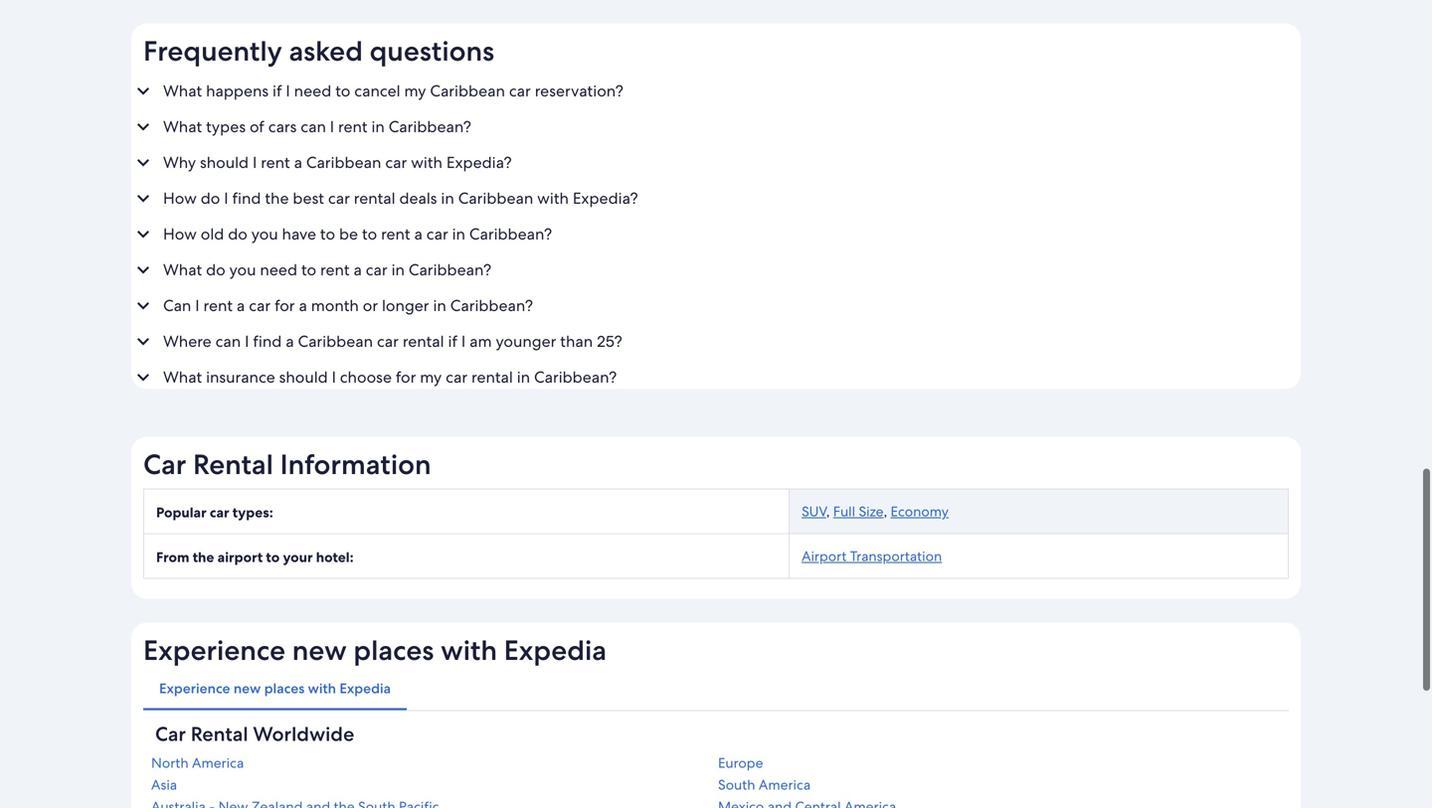 Task type: describe. For each thing, give the bounding box(es) containing it.
to left be
[[320, 224, 335, 245]]

north
[[151, 755, 189, 773]]

in right deals
[[441, 188, 454, 209]]

rent up the month at the left of page
[[320, 260, 350, 281]]

caribbean down questions
[[430, 81, 505, 102]]

a down "can i rent a car for a month or longer in caribbean?"
[[286, 331, 294, 352]]

new inside the experience new places with expedia link
[[234, 680, 261, 698]]

car down deals
[[426, 224, 448, 245]]

what types of cars can i rent in caribbean?
[[163, 117, 471, 138]]

types
[[206, 117, 246, 138]]

america for north america
[[192, 755, 244, 773]]

car right best in the top of the page
[[328, 188, 350, 209]]

deals
[[399, 188, 437, 209]]

full size link
[[833, 503, 884, 521]]

1 horizontal spatial new
[[292, 633, 347, 669]]

2 , from the left
[[884, 503, 887, 521]]

frequently
[[143, 33, 282, 69]]

1 vertical spatial need
[[260, 260, 297, 281]]

where can i find a caribbean car rental if i am younger than 25?
[[163, 331, 623, 352]]

1 vertical spatial you
[[229, 260, 256, 281]]

i right can
[[195, 296, 200, 317]]

south
[[718, 777, 756, 795]]

to right be
[[362, 224, 377, 245]]

for for a
[[275, 296, 295, 317]]

asia
[[151, 777, 177, 795]]

rental for deals
[[354, 188, 395, 209]]

i up old
[[224, 188, 228, 209]]

i up insurance
[[245, 331, 249, 352]]

caribbean down what types of cars can i rent in caribbean?
[[306, 152, 381, 173]]

from the airport to your hotel:
[[156, 549, 354, 567]]

rent right can
[[203, 296, 233, 317]]

0 horizontal spatial places
[[264, 680, 305, 698]]

how for how do i find the best car rental deals in caribbean with expedia?
[[163, 188, 197, 209]]

happens
[[206, 81, 269, 102]]

1 vertical spatial experience
[[159, 680, 230, 698]]

1 vertical spatial experience new places with expedia
[[159, 680, 391, 698]]

1 vertical spatial expedia?
[[573, 188, 638, 209]]

car for car rental information
[[143, 447, 186, 483]]

car left types:
[[210, 504, 229, 522]]

europe link
[[718, 755, 1281, 773]]

how do i find the best car rental deals in caribbean with expedia?
[[163, 188, 638, 209]]

a up best in the top of the page
[[294, 152, 302, 173]]

a down deals
[[414, 224, 423, 245]]

i left am
[[461, 331, 466, 352]]

1 horizontal spatial the
[[265, 188, 289, 209]]

airport transportation
[[802, 548, 942, 566]]

0 vertical spatial you
[[251, 224, 278, 245]]

0 horizontal spatial expedia
[[340, 680, 391, 698]]

car down where can i find a caribbean car rental if i am younger than 25?
[[446, 367, 468, 388]]

car up 'or'
[[366, 260, 388, 281]]

south america link
[[718, 777, 1281, 795]]

0 vertical spatial experience
[[143, 633, 285, 669]]

north america link
[[151, 755, 714, 773]]

1 vertical spatial should
[[279, 367, 328, 388]]

am
[[470, 331, 492, 352]]

car up insurance
[[249, 296, 271, 317]]

questions
[[370, 33, 494, 69]]

what insurance should i choose for my car rental in caribbean?
[[163, 367, 617, 388]]

caribbean right deals
[[458, 188, 533, 209]]

why should i rent a caribbean car with expedia?
[[163, 152, 512, 173]]

old
[[201, 224, 224, 245]]

car rental worldwide
[[155, 722, 354, 748]]

insurance
[[206, 367, 275, 388]]

rental for if
[[403, 331, 444, 352]]

what for what do you need to rent a car in caribbean?
[[163, 260, 202, 281]]

25?
[[597, 331, 623, 352]]

have
[[282, 224, 316, 245]]

hotel:
[[316, 549, 354, 567]]

a down how old do you have to be to rent a car in caribbean?
[[354, 260, 362, 281]]

be
[[339, 224, 358, 245]]

cars
[[268, 117, 297, 138]]

in down the 'cancel'
[[371, 117, 385, 138]]

airport transportation link
[[802, 548, 942, 566]]

0 vertical spatial my
[[404, 81, 426, 102]]

in down "how do i find the best car rental deals in caribbean with expedia?"
[[452, 224, 466, 245]]

1 vertical spatial if
[[448, 331, 458, 352]]

0 vertical spatial experience new places with expedia
[[143, 633, 607, 669]]

caribbean down the month at the left of page
[[298, 331, 373, 352]]

0 vertical spatial places
[[354, 633, 434, 669]]

what for what types of cars can i rent in caribbean?
[[163, 117, 202, 138]]

experience new places with expedia link
[[143, 667, 407, 711]]

rental for information
[[193, 447, 274, 483]]

economy link
[[891, 503, 949, 521]]



Task type: vqa. For each thing, say whether or not it's contained in the screenshot.
need
yes



Task type: locate. For each thing, give the bounding box(es) containing it.
find up insurance
[[253, 331, 282, 352]]

1 vertical spatial do
[[228, 224, 247, 245]]

i down of
[[253, 152, 257, 173]]

places
[[354, 633, 434, 669], [264, 680, 305, 698]]

0 horizontal spatial ,
[[826, 503, 830, 521]]

a left the month at the left of page
[[299, 296, 307, 317]]

with
[[411, 152, 443, 173], [537, 188, 569, 209], [441, 633, 497, 669], [308, 680, 336, 698]]

suv , full size , economy
[[802, 503, 949, 521]]

a right can
[[237, 296, 245, 317]]

4 what from the top
[[163, 367, 202, 388]]

should left the choose
[[279, 367, 328, 388]]

north america
[[151, 755, 244, 773]]

to down 'have'
[[301, 260, 316, 281]]

where
[[163, 331, 212, 352]]

do for i
[[201, 188, 220, 209]]

can up insurance
[[215, 331, 241, 352]]

1 vertical spatial car
[[155, 722, 186, 748]]

your
[[283, 549, 313, 567]]

caribbean
[[430, 81, 505, 102], [306, 152, 381, 173], [458, 188, 533, 209], [298, 331, 373, 352]]

than
[[560, 331, 593, 352]]

1 horizontal spatial america
[[759, 777, 811, 795]]

0 horizontal spatial for
[[275, 296, 295, 317]]

1 vertical spatial for
[[396, 367, 416, 388]]

month
[[311, 296, 359, 317]]

if up cars
[[273, 81, 282, 102]]

new up the car rental worldwide
[[234, 680, 261, 698]]

0 vertical spatial if
[[273, 81, 282, 102]]

what for what happens if i need to cancel my caribbean car reservation?
[[163, 81, 202, 102]]

0 vertical spatial find
[[232, 188, 261, 209]]

1 vertical spatial how
[[163, 224, 197, 245]]

younger
[[496, 331, 556, 352]]

1 horizontal spatial places
[[354, 633, 434, 669]]

, left full on the right
[[826, 503, 830, 521]]

frequently asked questions
[[143, 33, 494, 69]]

rental up how old do you have to be to rent a car in caribbean?
[[354, 188, 395, 209]]

my down where can i find a caribbean car rental if i am younger than 25?
[[420, 367, 442, 388]]

transportation
[[850, 548, 942, 566]]

new
[[292, 633, 347, 669], [234, 680, 261, 698]]

longer
[[382, 296, 429, 317]]

america
[[192, 755, 244, 773], [759, 777, 811, 795]]

1 vertical spatial new
[[234, 680, 261, 698]]

2 vertical spatial do
[[206, 260, 225, 281]]

find
[[232, 188, 261, 209], [253, 331, 282, 352]]

for left the month at the left of page
[[275, 296, 295, 317]]

1 vertical spatial find
[[253, 331, 282, 352]]

in right longer
[[433, 296, 446, 317]]

rental for worldwide
[[191, 722, 248, 748]]

what up can
[[163, 260, 202, 281]]

what
[[163, 81, 202, 102], [163, 117, 202, 138], [163, 260, 202, 281], [163, 367, 202, 388]]

0 horizontal spatial can
[[215, 331, 241, 352]]

should down types
[[200, 152, 249, 173]]

choose
[[340, 367, 392, 388]]

1 horizontal spatial ,
[[884, 503, 887, 521]]

europe asia
[[151, 755, 763, 795]]

new up worldwide
[[292, 633, 347, 669]]

1 , from the left
[[826, 503, 830, 521]]

what for what insurance should i choose for my car rental in caribbean?
[[163, 367, 202, 388]]

0 vertical spatial can
[[301, 117, 326, 138]]

car left reservation?
[[509, 81, 531, 102]]

of
[[250, 117, 264, 138]]

full
[[833, 503, 856, 521]]

i up why should i rent a caribbean car with expedia?
[[330, 117, 334, 138]]

0 vertical spatial how
[[163, 188, 197, 209]]

to left the 'cancel'
[[335, 81, 351, 102]]

can
[[301, 117, 326, 138], [215, 331, 241, 352]]

0 vertical spatial for
[[275, 296, 295, 317]]

do up old
[[201, 188, 220, 209]]

3 what from the top
[[163, 260, 202, 281]]

suv link
[[802, 503, 826, 521]]

for
[[275, 296, 295, 317], [396, 367, 416, 388]]

asked
[[289, 33, 363, 69]]

if
[[273, 81, 282, 102], [448, 331, 458, 352]]

or
[[363, 296, 378, 317]]

suv
[[802, 503, 826, 521]]

for down where can i find a caribbean car rental if i am younger than 25?
[[396, 367, 416, 388]]

0 vertical spatial rental
[[354, 188, 395, 209]]

in
[[371, 117, 385, 138], [441, 188, 454, 209], [452, 224, 466, 245], [392, 260, 405, 281], [433, 296, 446, 317], [517, 367, 530, 388]]

find for a
[[253, 331, 282, 352]]

1 horizontal spatial for
[[396, 367, 416, 388]]

, left "economy"
[[884, 503, 887, 521]]

can right cars
[[301, 117, 326, 138]]

should
[[200, 152, 249, 173], [279, 367, 328, 388]]

america for south america
[[759, 777, 811, 795]]

rent down "how do i find the best car rental deals in caribbean with expedia?"
[[381, 224, 410, 245]]

1 horizontal spatial should
[[279, 367, 328, 388]]

how
[[163, 188, 197, 209], [163, 224, 197, 245]]

what do you need to rent a car in caribbean?
[[163, 260, 492, 281]]

best
[[293, 188, 324, 209]]

a
[[294, 152, 302, 173], [414, 224, 423, 245], [354, 260, 362, 281], [237, 296, 245, 317], [299, 296, 307, 317], [286, 331, 294, 352]]

rental down longer
[[403, 331, 444, 352]]

1 horizontal spatial expedia?
[[573, 188, 638, 209]]

rental up north america
[[191, 722, 248, 748]]

south america
[[718, 777, 811, 795]]

car for car rental worldwide
[[155, 722, 186, 748]]

experience up north america
[[159, 680, 230, 698]]

rental up popular car types: in the left of the page
[[193, 447, 274, 483]]

,
[[826, 503, 830, 521], [884, 503, 887, 521]]

1 vertical spatial places
[[264, 680, 305, 698]]

0 horizontal spatial rental
[[354, 188, 395, 209]]

how for how old do you have to be to rent a car in caribbean?
[[163, 224, 197, 245]]

2 horizontal spatial rental
[[472, 367, 513, 388]]

1 vertical spatial my
[[420, 367, 442, 388]]

1 horizontal spatial can
[[301, 117, 326, 138]]

the left best in the top of the page
[[265, 188, 289, 209]]

for for my
[[396, 367, 416, 388]]

what up the why
[[163, 117, 202, 138]]

0 vertical spatial rental
[[193, 447, 274, 483]]

2 how from the top
[[163, 224, 197, 245]]

my
[[404, 81, 426, 102], [420, 367, 442, 388]]

1 vertical spatial the
[[193, 549, 214, 567]]

car up what insurance should i choose for my car rental in caribbean?
[[377, 331, 399, 352]]

to left "your"
[[266, 549, 280, 567]]

how down the why
[[163, 188, 197, 209]]

i
[[286, 81, 290, 102], [330, 117, 334, 138], [253, 152, 257, 173], [224, 188, 228, 209], [195, 296, 200, 317], [245, 331, 249, 352], [461, 331, 466, 352], [332, 367, 336, 388]]

reservation?
[[535, 81, 624, 102]]

you
[[251, 224, 278, 245], [229, 260, 256, 281]]

europe
[[718, 755, 763, 773]]

rent down cars
[[261, 152, 290, 173]]

car
[[509, 81, 531, 102], [385, 152, 407, 173], [328, 188, 350, 209], [426, 224, 448, 245], [366, 260, 388, 281], [249, 296, 271, 317], [377, 331, 399, 352], [446, 367, 468, 388], [210, 504, 229, 522]]

types:
[[233, 504, 273, 522]]

if left am
[[448, 331, 458, 352]]

0 vertical spatial expedia
[[504, 633, 607, 669]]

in up longer
[[392, 260, 405, 281]]

do for you
[[206, 260, 225, 281]]

1 what from the top
[[163, 81, 202, 102]]

1 vertical spatial can
[[215, 331, 241, 352]]

from
[[156, 549, 189, 567]]

how old do you have to be to rent a car in caribbean?
[[163, 224, 552, 245]]

0 vertical spatial need
[[294, 81, 332, 102]]

1 vertical spatial rental
[[403, 331, 444, 352]]

the right the from
[[193, 549, 214, 567]]

1 vertical spatial america
[[759, 777, 811, 795]]

america right south
[[759, 777, 811, 795]]

0 vertical spatial america
[[192, 755, 244, 773]]

can
[[163, 296, 191, 317]]

worldwide
[[253, 722, 354, 748]]

rental
[[354, 188, 395, 209], [403, 331, 444, 352], [472, 367, 513, 388]]

car up 'north'
[[155, 722, 186, 748]]

0 vertical spatial the
[[265, 188, 289, 209]]

need
[[294, 81, 332, 102], [260, 260, 297, 281]]

2 vertical spatial rental
[[472, 367, 513, 388]]

0 vertical spatial expedia?
[[447, 152, 512, 173]]

airport
[[218, 549, 263, 567]]

expedia?
[[447, 152, 512, 173], [573, 188, 638, 209]]

0 vertical spatial car
[[143, 447, 186, 483]]

experience
[[143, 633, 285, 669], [159, 680, 230, 698]]

rental down am
[[472, 367, 513, 388]]

do right old
[[228, 224, 247, 245]]

my right the 'cancel'
[[404, 81, 426, 102]]

information
[[280, 447, 431, 483]]

0 horizontal spatial america
[[192, 755, 244, 773]]

asia link
[[151, 777, 714, 795]]

car up "how do i find the best car rental deals in caribbean with expedia?"
[[385, 152, 407, 173]]

what down frequently
[[163, 81, 202, 102]]

i left the choose
[[332, 367, 336, 388]]

i up cars
[[286, 81, 290, 102]]

0 horizontal spatial should
[[200, 152, 249, 173]]

1 how from the top
[[163, 188, 197, 209]]

find for the
[[232, 188, 261, 209]]

rent
[[338, 117, 368, 138], [261, 152, 290, 173], [381, 224, 410, 245], [320, 260, 350, 281], [203, 296, 233, 317]]

cancel
[[354, 81, 400, 102]]

do
[[201, 188, 220, 209], [228, 224, 247, 245], [206, 260, 225, 281]]

car up popular
[[143, 447, 186, 483]]

1 vertical spatial expedia
[[340, 680, 391, 698]]

can i rent a car for a month or longer in caribbean?
[[163, 296, 533, 317]]

what happens if i need to cancel my caribbean car reservation?
[[163, 81, 624, 102]]

need down 'have'
[[260, 260, 297, 281]]

find left best in the top of the page
[[232, 188, 261, 209]]

1 vertical spatial rental
[[191, 722, 248, 748]]

0 vertical spatial new
[[292, 633, 347, 669]]

car
[[143, 447, 186, 483], [155, 722, 186, 748]]

0 horizontal spatial expedia?
[[447, 152, 512, 173]]

0 horizontal spatial new
[[234, 680, 261, 698]]

rent up why should i rent a caribbean car with expedia?
[[338, 117, 368, 138]]

experience up the car rental worldwide
[[143, 633, 285, 669]]

economy
[[891, 503, 949, 521]]

need up what types of cars can i rent in caribbean?
[[294, 81, 332, 102]]

airport
[[802, 548, 847, 566]]

0 horizontal spatial if
[[273, 81, 282, 102]]

popular car types:
[[156, 504, 273, 522]]

why
[[163, 152, 196, 173]]

2 what from the top
[[163, 117, 202, 138]]

how left old
[[163, 224, 197, 245]]

to
[[335, 81, 351, 102], [320, 224, 335, 245], [362, 224, 377, 245], [301, 260, 316, 281], [266, 549, 280, 567]]

experience new places with expedia
[[143, 633, 607, 669], [159, 680, 391, 698]]

1 horizontal spatial if
[[448, 331, 458, 352]]

in down younger
[[517, 367, 530, 388]]

car rental information
[[143, 447, 431, 483]]

popular
[[156, 504, 207, 522]]

0 horizontal spatial the
[[193, 549, 214, 567]]

0 vertical spatial should
[[200, 152, 249, 173]]

size
[[859, 503, 884, 521]]

america down the car rental worldwide
[[192, 755, 244, 773]]

0 vertical spatial do
[[201, 188, 220, 209]]

do down old
[[206, 260, 225, 281]]

rental
[[193, 447, 274, 483], [191, 722, 248, 748]]

1 horizontal spatial rental
[[403, 331, 444, 352]]

1 horizontal spatial expedia
[[504, 633, 607, 669]]

expedia
[[504, 633, 607, 669], [340, 680, 391, 698]]

what down where
[[163, 367, 202, 388]]

the
[[265, 188, 289, 209], [193, 549, 214, 567]]



